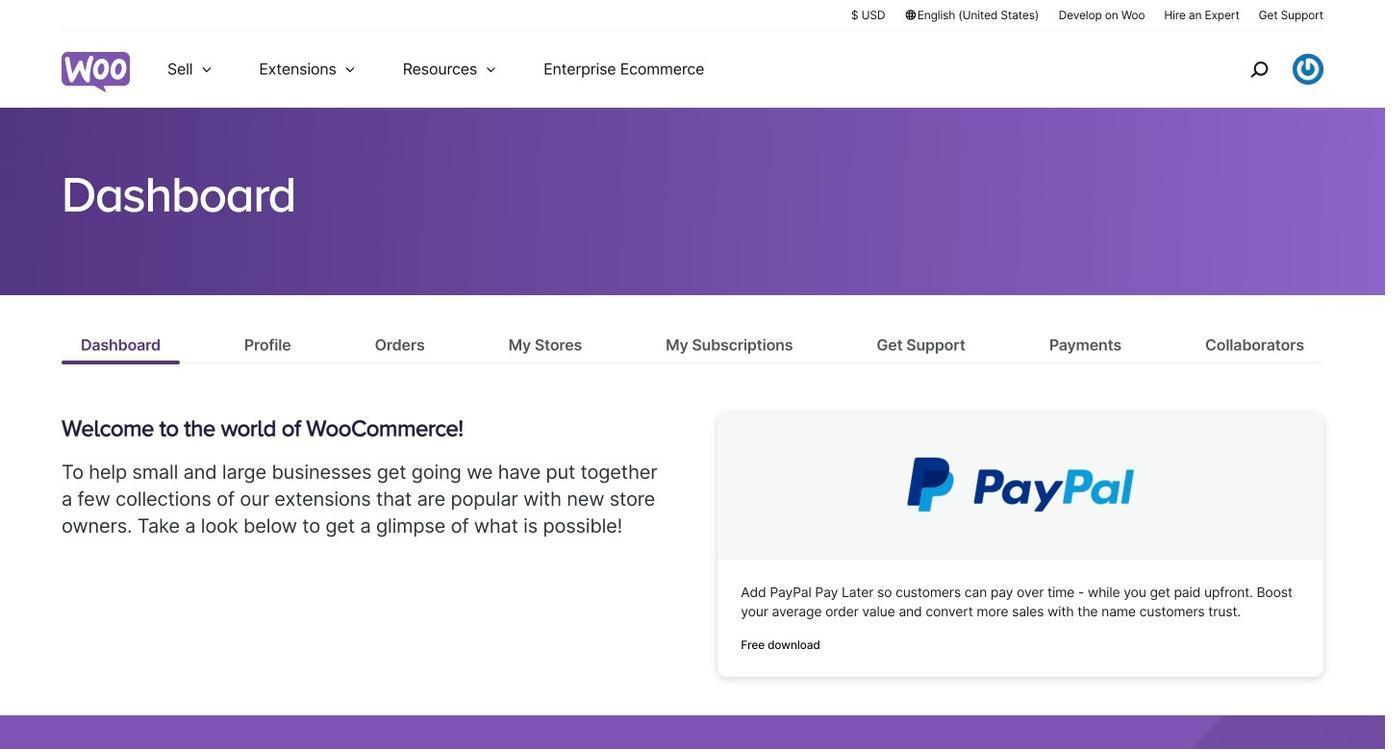 Task type: vqa. For each thing, say whether or not it's contained in the screenshot.
open account menu image
yes



Task type: locate. For each thing, give the bounding box(es) containing it.
service navigation menu element
[[1209, 38, 1324, 101]]

open account menu image
[[1293, 54, 1324, 85]]



Task type: describe. For each thing, give the bounding box(es) containing it.
search image
[[1244, 54, 1275, 85]]



